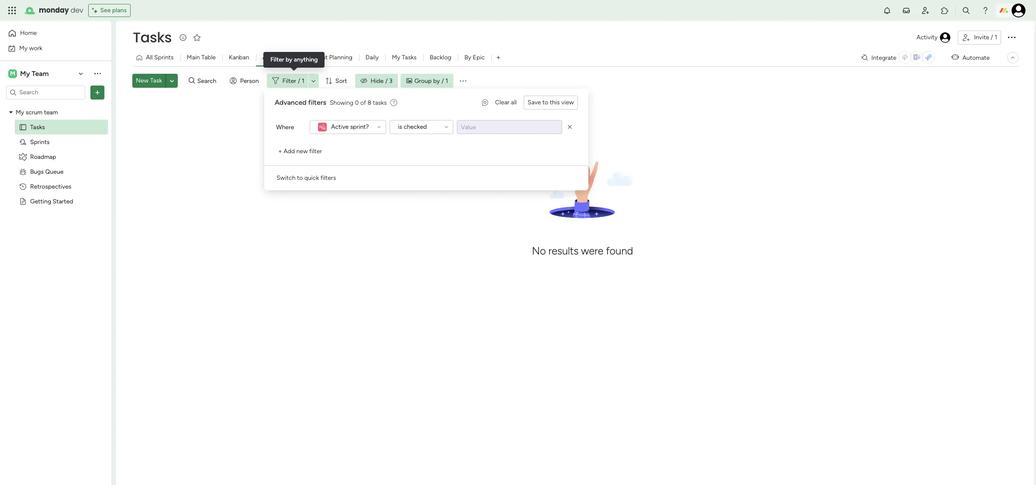 Task type: describe. For each thing, give the bounding box(es) containing it.
were
[[581, 245, 603, 257]]

to for switch
[[297, 174, 303, 182]]

new task button
[[132, 74, 166, 88]]

backlog button
[[423, 51, 458, 65]]

home
[[20, 29, 37, 37]]

0
[[355, 99, 359, 106]]

active sprint button
[[256, 51, 305, 65]]

workspace image
[[8, 69, 17, 78]]

all sprints
[[146, 54, 174, 61]]

dev
[[71, 5, 83, 15]]

save to this view button
[[524, 96, 578, 110]]

new
[[136, 77, 149, 84]]

results
[[549, 245, 579, 257]]

plans
[[112, 7, 127, 14]]

started
[[53, 198, 73, 205]]

tasks inside button
[[402, 54, 417, 61]]

kanban
[[229, 54, 249, 61]]

2 sprint from the left
[[311, 54, 328, 61]]

daily
[[366, 54, 379, 61]]

see plans
[[100, 7, 127, 14]]

save to this view
[[528, 99, 574, 106]]

active sprint
[[262, 54, 298, 61]]

0 vertical spatial options image
[[1007, 32, 1017, 42]]

tasks
[[373, 99, 387, 106]]

view
[[561, 99, 574, 106]]

switch
[[277, 174, 296, 182]]

Search field
[[195, 75, 221, 87]]

clear
[[495, 99, 510, 106]]

filter by anything
[[270, 56, 318, 63]]

0 vertical spatial filters
[[308, 98, 326, 107]]

new task
[[136, 77, 162, 84]]

is checked
[[398, 123, 427, 131]]

quick
[[304, 174, 319, 182]]

my for my work
[[19, 44, 28, 52]]

hide
[[371, 77, 384, 85]]

work
[[29, 44, 42, 52]]

no
[[532, 245, 546, 257]]

active for active sprint?
[[331, 123, 349, 131]]

my for my scrum team
[[16, 109, 24, 116]]

all
[[146, 54, 153, 61]]

help image
[[981, 6, 990, 15]]

add to favorites image
[[193, 33, 201, 42]]

remove sort image
[[566, 123, 574, 131]]

table
[[201, 54, 216, 61]]

filter for filter by anything
[[270, 56, 284, 63]]

showing
[[330, 99, 353, 106]]

v2 user feedback image
[[482, 98, 488, 107]]

sprints inside list box
[[30, 138, 50, 146]]

group by / 1
[[414, 77, 448, 85]]

activity button
[[913, 31, 955, 45]]

+ add new filter
[[278, 148, 322, 155]]

person button
[[226, 74, 264, 88]]

sprint?
[[350, 123, 369, 131]]

/ for invite
[[991, 34, 993, 41]]

show board description image
[[178, 33, 188, 42]]

inbox image
[[902, 6, 911, 15]]

to for save
[[543, 99, 548, 106]]

main table
[[187, 54, 216, 61]]

collapse board header image
[[1010, 54, 1017, 61]]

+
[[278, 148, 282, 155]]

found
[[606, 245, 633, 257]]

+ add new filter button
[[275, 145, 326, 159]]

sprint planning
[[311, 54, 352, 61]]

add view image
[[497, 54, 500, 61]]

all
[[511, 99, 517, 106]]

8
[[368, 99, 371, 106]]

team
[[44, 109, 58, 116]]

1 for filter / 1
[[302, 77, 304, 85]]

integrate
[[872, 54, 897, 61]]

invite members image
[[921, 6, 930, 15]]

v2 search image
[[189, 76, 195, 86]]

queue
[[45, 168, 64, 175]]

retrospectives
[[30, 183, 71, 190]]

where
[[276, 123, 294, 131]]

autopilot image
[[952, 52, 959, 63]]

apps image
[[941, 6, 949, 15]]

group
[[414, 77, 432, 85]]

save
[[528, 99, 541, 106]]

switch to quick filters button
[[273, 171, 340, 185]]

my scrum team
[[16, 109, 58, 116]]

public board image
[[19, 123, 27, 131]]

my tasks
[[392, 54, 417, 61]]

my for my team
[[20, 69, 30, 78]]

see plans button
[[88, 4, 131, 17]]

notifications image
[[883, 6, 892, 15]]

activity
[[917, 34, 938, 41]]

anything
[[294, 56, 318, 63]]

kanban button
[[222, 51, 256, 65]]

automate
[[963, 54, 990, 61]]



Task type: vqa. For each thing, say whether or not it's contained in the screenshot.
the bottommost the to
yes



Task type: locate. For each thing, give the bounding box(es) containing it.
0 horizontal spatial sprints
[[30, 138, 50, 146]]

my tasks button
[[385, 51, 423, 65]]

filter / 1
[[282, 77, 304, 85]]

checked
[[404, 123, 427, 131]]

hide / 3
[[371, 77, 393, 85]]

dapulse integrations image
[[861, 54, 868, 61]]

active inside button
[[262, 54, 280, 61]]

sort button
[[321, 74, 352, 88]]

roadmap
[[30, 153, 56, 161]]

0 horizontal spatial sprint
[[281, 54, 298, 61]]

my work button
[[5, 41, 94, 55]]

sprint planning button
[[305, 51, 359, 65]]

monday dev
[[39, 5, 83, 15]]

filter
[[309, 148, 322, 155]]

options image
[[1007, 32, 1017, 42], [93, 88, 102, 97]]

1 horizontal spatial to
[[543, 99, 548, 106]]

to
[[543, 99, 548, 106], [297, 174, 303, 182]]

see
[[100, 7, 111, 14]]

epic
[[473, 54, 485, 61]]

3
[[389, 77, 393, 85]]

by
[[286, 56, 292, 63], [433, 77, 440, 85]]

invite
[[974, 34, 989, 41]]

by for filter
[[286, 56, 292, 63]]

options image down workspace options icon
[[93, 88, 102, 97]]

scrum
[[26, 109, 42, 116]]

active right "kanban"
[[262, 54, 280, 61]]

menu image
[[459, 76, 467, 85]]

0 vertical spatial active
[[262, 54, 280, 61]]

task
[[150, 77, 162, 84]]

to left this
[[543, 99, 548, 106]]

1 for invite / 1
[[995, 34, 997, 41]]

no results image
[[532, 145, 633, 234]]

active left sprint?
[[331, 123, 349, 131]]

workspace selection element
[[8, 68, 50, 79]]

select product image
[[8, 6, 17, 15]]

0 horizontal spatial options image
[[93, 88, 102, 97]]

workspace options image
[[93, 69, 102, 78]]

filters right quick
[[321, 174, 336, 182]]

1 horizontal spatial sprints
[[154, 54, 174, 61]]

clear all
[[495, 99, 517, 106]]

filters inside button
[[321, 174, 336, 182]]

1 horizontal spatial 1
[[446, 77, 448, 85]]

home button
[[5, 26, 94, 40]]

0 horizontal spatial active
[[262, 54, 280, 61]]

/
[[991, 34, 993, 41], [298, 77, 300, 85], [385, 77, 388, 85], [442, 77, 444, 85]]

1 inside invite / 1 button
[[995, 34, 997, 41]]

2 horizontal spatial tasks
[[402, 54, 417, 61]]

list box
[[0, 103, 111, 327]]

daily button
[[359, 51, 385, 65]]

by epic button
[[458, 51, 491, 65]]

bugs
[[30, 168, 44, 175]]

sprints right all
[[154, 54, 174, 61]]

new
[[296, 148, 308, 155]]

filter up advanced
[[282, 77, 296, 85]]

tasks up all
[[133, 28, 172, 47]]

1 left menu icon
[[446, 77, 448, 85]]

active for active sprint
[[262, 54, 280, 61]]

filters
[[308, 98, 326, 107], [321, 174, 336, 182]]

/ right invite
[[991, 34, 993, 41]]

this
[[550, 99, 560, 106]]

my inside 'workspace selection' element
[[20, 69, 30, 78]]

team
[[32, 69, 49, 78]]

list box containing my scrum team
[[0, 103, 111, 327]]

sprints up roadmap
[[30, 138, 50, 146]]

2 horizontal spatial 1
[[995, 34, 997, 41]]

by epic
[[464, 54, 485, 61]]

tasks inside list box
[[30, 123, 45, 131]]

invite / 1
[[974, 34, 997, 41]]

0 vertical spatial sprints
[[154, 54, 174, 61]]

tasks right public board image
[[30, 123, 45, 131]]

getting started
[[30, 198, 73, 205]]

0 vertical spatial by
[[286, 56, 292, 63]]

my work
[[19, 44, 42, 52]]

main
[[187, 54, 200, 61]]

planning
[[329, 54, 352, 61]]

bugs queue
[[30, 168, 64, 175]]

1 sprint from the left
[[281, 54, 298, 61]]

filters down arrow down image
[[308, 98, 326, 107]]

options image up collapse board header image
[[1007, 32, 1017, 42]]

1 left arrow down image
[[302, 77, 304, 85]]

by left anything
[[286, 56, 292, 63]]

clear all button
[[492, 96, 520, 110]]

monday
[[39, 5, 69, 15]]

search everything image
[[962, 6, 971, 15]]

filter for filter / 1
[[282, 77, 296, 85]]

0 horizontal spatial tasks
[[30, 123, 45, 131]]

filter
[[270, 56, 284, 63], [282, 77, 296, 85]]

1 vertical spatial active
[[331, 123, 349, 131]]

no results were found
[[532, 245, 633, 257]]

learn more image
[[390, 99, 397, 107]]

my team
[[20, 69, 49, 78]]

maria williams image
[[1012, 3, 1026, 17]]

1 horizontal spatial tasks
[[133, 28, 172, 47]]

invite / 1 button
[[958, 31, 1001, 45]]

Search in workspace field
[[18, 87, 73, 97]]

0 vertical spatial filter
[[270, 56, 284, 63]]

1 vertical spatial filter
[[282, 77, 296, 85]]

my
[[19, 44, 28, 52], [392, 54, 400, 61], [20, 69, 30, 78], [16, 109, 24, 116]]

caret down image
[[9, 109, 13, 115]]

1
[[995, 34, 997, 41], [302, 77, 304, 85], [446, 77, 448, 85]]

1 vertical spatial by
[[433, 77, 440, 85]]

tasks up group
[[402, 54, 417, 61]]

sort
[[335, 77, 347, 85]]

by
[[464, 54, 471, 61]]

m
[[10, 70, 15, 77]]

person
[[240, 77, 259, 85]]

sprints inside button
[[154, 54, 174, 61]]

my up 3
[[392, 54, 400, 61]]

0 horizontal spatial to
[[297, 174, 303, 182]]

getting
[[30, 198, 51, 205]]

0 vertical spatial to
[[543, 99, 548, 106]]

2 vertical spatial tasks
[[30, 123, 45, 131]]

Tasks field
[[131, 28, 174, 47]]

to left quick
[[297, 174, 303, 182]]

active
[[262, 54, 280, 61], [331, 123, 349, 131]]

active sprint?
[[331, 123, 369, 131]]

0 horizontal spatial by
[[286, 56, 292, 63]]

1 right invite
[[995, 34, 997, 41]]

my for my tasks
[[392, 54, 400, 61]]

Value field
[[457, 120, 562, 134]]

arrow down image
[[308, 76, 319, 86]]

/ right group
[[442, 77, 444, 85]]

all sprints button
[[132, 51, 180, 65]]

by right group
[[433, 77, 440, 85]]

sprint
[[281, 54, 298, 61], [311, 54, 328, 61]]

add
[[284, 148, 295, 155]]

filter up filter / 1
[[270, 56, 284, 63]]

my left work
[[19, 44, 28, 52]]

0 horizontal spatial 1
[[302, 77, 304, 85]]

public board image
[[19, 197, 27, 206]]

sprint left planning
[[311, 54, 328, 61]]

is
[[398, 123, 402, 131]]

sprint up filter / 1
[[281, 54, 298, 61]]

/ for hide
[[385, 77, 388, 85]]

1 vertical spatial options image
[[93, 88, 102, 97]]

1 vertical spatial filters
[[321, 174, 336, 182]]

switch to quick filters
[[277, 174, 336, 182]]

1 horizontal spatial options image
[[1007, 32, 1017, 42]]

my inside list box
[[16, 109, 24, 116]]

of
[[360, 99, 366, 106]]

1 vertical spatial tasks
[[402, 54, 417, 61]]

advanced filters showing 0 of 8 tasks
[[275, 98, 387, 107]]

/ for filter
[[298, 77, 300, 85]]

1 horizontal spatial by
[[433, 77, 440, 85]]

by for group
[[433, 77, 440, 85]]

tasks
[[133, 28, 172, 47], [402, 54, 417, 61], [30, 123, 45, 131]]

/ left 3
[[385, 77, 388, 85]]

angle down image
[[170, 78, 174, 84]]

my right the "workspace" image on the left of page
[[20, 69, 30, 78]]

backlog
[[430, 54, 451, 61]]

/ left arrow down image
[[298, 77, 300, 85]]

/ inside button
[[991, 34, 993, 41]]

option
[[0, 104, 111, 106]]

1 horizontal spatial sprint
[[311, 54, 328, 61]]

advanced
[[275, 98, 307, 107]]

0 vertical spatial tasks
[[133, 28, 172, 47]]

my right 'caret down' icon
[[16, 109, 24, 116]]

1 vertical spatial sprints
[[30, 138, 50, 146]]

1 vertical spatial to
[[297, 174, 303, 182]]

1 horizontal spatial active
[[331, 123, 349, 131]]



